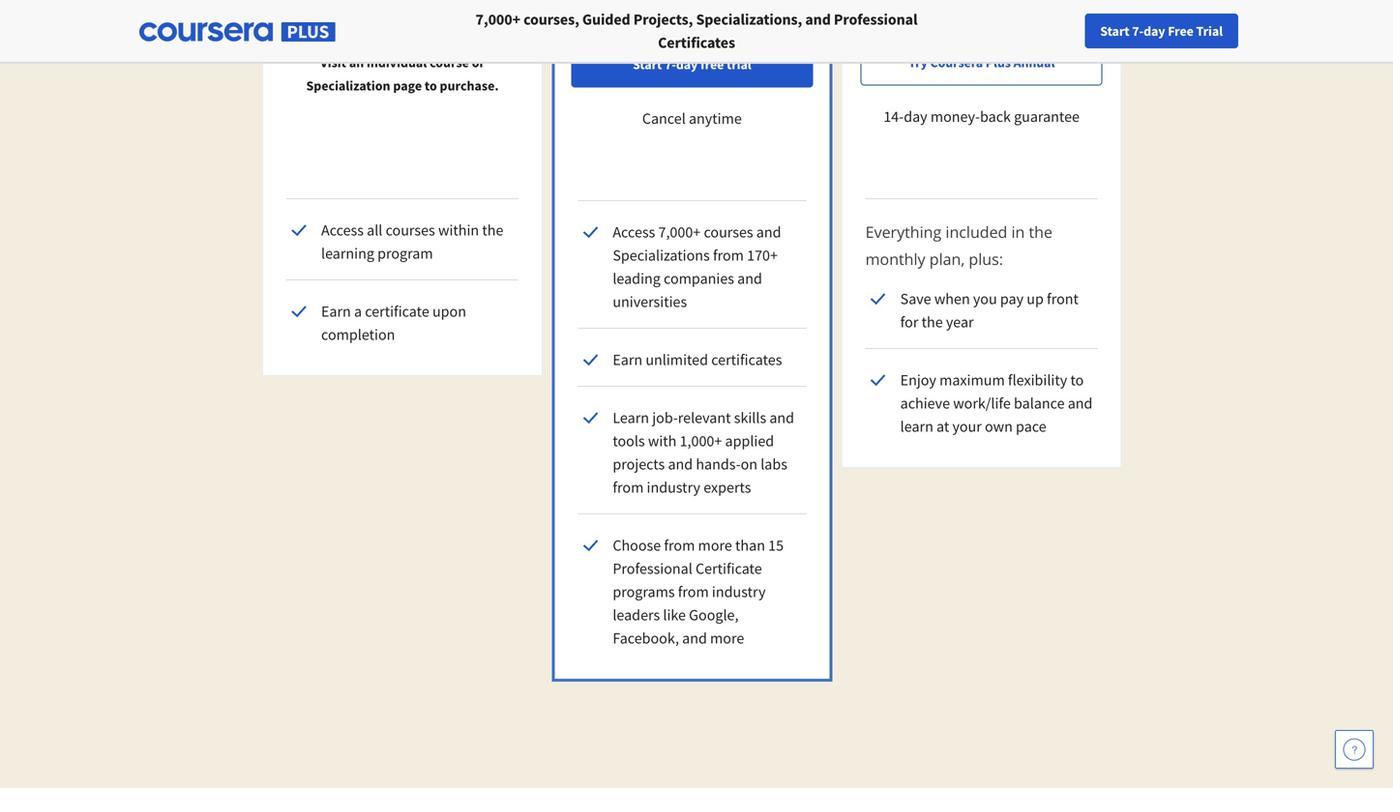 Task type: locate. For each thing, give the bounding box(es) containing it.
1 vertical spatial start
[[633, 56, 662, 73]]

courses up the program
[[386, 221, 435, 240]]

access inside "access all courses within the learning program"
[[321, 221, 364, 240]]

specializations
[[613, 246, 710, 265]]

1 vertical spatial 7-
[[665, 56, 676, 73]]

trial
[[727, 56, 751, 73]]

1 horizontal spatial 7-
[[1132, 22, 1144, 40]]

visit
[[320, 54, 346, 71]]

0 horizontal spatial your
[[953, 417, 982, 436]]

7- left the show notifications icon
[[1132, 22, 1144, 40]]

certificate
[[365, 302, 429, 321]]

start down projects,
[[633, 56, 662, 73]]

and inside 7,000+ courses, guided projects, specializations, and professional certificates
[[805, 10, 831, 29]]

1 vertical spatial to
[[1071, 371, 1084, 390]]

access
[[321, 221, 364, 240], [613, 223, 655, 242]]

facebook,
[[613, 629, 679, 648]]

free
[[1168, 22, 1194, 40]]

1 vertical spatial 7,000+
[[658, 223, 701, 242]]

0 horizontal spatial access
[[321, 221, 364, 240]]

projects
[[613, 455, 665, 474]]

tools
[[613, 432, 645, 451]]

at
[[937, 417, 949, 436]]

from down projects
[[613, 478, 644, 497]]

access for access all courses within the learning program
[[321, 221, 364, 240]]

0 horizontal spatial industry
[[647, 478, 701, 497]]

cancel
[[642, 109, 686, 128]]

professional up try
[[834, 10, 918, 29]]

courses
[[386, 221, 435, 240], [704, 223, 753, 242]]

0 horizontal spatial professional
[[613, 559, 693, 579]]

0 horizontal spatial start
[[633, 56, 662, 73]]

0 horizontal spatial earn
[[321, 302, 351, 321]]

1 horizontal spatial month
[[699, 3, 751, 24]]

1 horizontal spatial the
[[922, 313, 943, 332]]

professional
[[834, 10, 918, 29], [613, 559, 693, 579]]

for
[[901, 313, 919, 332]]

earn
[[321, 302, 351, 321], [613, 350, 643, 370]]

universities
[[613, 292, 687, 312]]

the right within
[[482, 221, 504, 240]]

1 vertical spatial your
[[953, 417, 982, 436]]

completion
[[321, 325, 395, 344]]

1 horizontal spatial start
[[1100, 22, 1130, 40]]

leaders
[[613, 606, 660, 625]]

0 vertical spatial 7,000+
[[476, 10, 521, 29]]

and down google,
[[682, 629, 707, 648]]

purchase.
[[440, 77, 499, 94]]

plan,
[[930, 249, 965, 269]]

save  when you pay up front for the year
[[901, 289, 1079, 332]]

professional up the 'programs'
[[613, 559, 693, 579]]

upon
[[432, 302, 466, 321]]

enjoy maximum flexibility to achieve work/life balance and learn at your own pace
[[901, 371, 1093, 436]]

specializations,
[[696, 10, 802, 29]]

your
[[1045, 22, 1070, 40], [953, 417, 982, 436]]

None search field
[[266, 12, 595, 51]]

2 horizontal spatial the
[[1029, 222, 1053, 242]]

the right the for
[[922, 313, 943, 332]]

industry down projects
[[647, 478, 701, 497]]

day down certificates
[[676, 56, 698, 73]]

day for free
[[676, 56, 698, 73]]

7,000+ up 'or'
[[476, 10, 521, 29]]

earn left a
[[321, 302, 351, 321]]

course
[[430, 54, 469, 71]]

0 horizontal spatial 7-
[[665, 56, 676, 73]]

own
[[985, 417, 1013, 436]]

courses inside access 7,000+ courses and specializations from 170+ leading companies and universities
[[704, 223, 753, 242]]

flexibility
[[1008, 371, 1068, 390]]

to right flexibility on the top of page
[[1071, 371, 1084, 390]]

cancel anytime
[[642, 109, 742, 128]]

from left 170+
[[713, 246, 744, 265]]

and right balance
[[1068, 394, 1093, 413]]

your right find
[[1045, 22, 1070, 40]]

everything
[[866, 222, 942, 242]]

0 vertical spatial earn
[[321, 302, 351, 321]]

1 horizontal spatial earn
[[613, 350, 643, 370]]

from inside access 7,000+ courses and specializations from 170+ leading companies and universities
[[713, 246, 744, 265]]

1 horizontal spatial industry
[[712, 583, 766, 602]]

0 horizontal spatial day
[[676, 56, 698, 73]]

start for start 7-day free trial
[[1100, 22, 1130, 40]]

than
[[735, 536, 765, 555]]

front
[[1047, 289, 1079, 309]]

and right specializations,
[[805, 10, 831, 29]]

and
[[805, 10, 831, 29], [756, 223, 781, 242], [737, 269, 762, 288], [1068, 394, 1093, 413], [770, 408, 794, 428], [668, 455, 693, 474], [682, 629, 707, 648]]

industry
[[647, 478, 701, 497], [712, 583, 766, 602]]

more up certificate at bottom
[[698, 536, 732, 555]]

earn for earn a certificate upon completion
[[321, 302, 351, 321]]

1 horizontal spatial to
[[1071, 371, 1084, 390]]

1 horizontal spatial courses
[[704, 223, 753, 242]]

0 horizontal spatial courses
[[386, 221, 435, 240]]

anytime
[[689, 109, 742, 128]]

earn a certificate upon completion
[[321, 302, 466, 344]]

month up certificates
[[699, 3, 751, 24]]

7- for free
[[1132, 22, 1144, 40]]

1 horizontal spatial 7,000+
[[658, 223, 701, 242]]

choose from more than 15 professional certificate programs from industry leaders like google, facebook, and more
[[613, 536, 784, 648]]

0 horizontal spatial to
[[425, 77, 437, 94]]

hands-
[[696, 455, 741, 474]]

/ month
[[690, 3, 751, 24]]

start
[[1100, 22, 1130, 40], [633, 56, 662, 73]]

0 horizontal spatial 7,000+
[[476, 10, 521, 29]]

1 vertical spatial professional
[[613, 559, 693, 579]]

the right in
[[1029, 222, 1053, 242]]

7- for free
[[665, 56, 676, 73]]

0 vertical spatial start
[[1100, 22, 1130, 40]]

access up learning
[[321, 221, 364, 240]]

1 horizontal spatial professional
[[834, 10, 918, 29]]

7,000+ up specializations
[[658, 223, 701, 242]]

earn inside earn a certificate upon completion
[[321, 302, 351, 321]]

170+
[[747, 246, 778, 265]]

day for free
[[1144, 22, 1165, 40]]

year
[[946, 313, 974, 332]]

access inside access 7,000+ courses and specializations from 170+ leading companies and universities
[[613, 223, 655, 242]]

start 7-day free trial
[[633, 56, 751, 73]]

/
[[694, 5, 699, 24]]

access up specializations
[[613, 223, 655, 242]]

to right page
[[425, 77, 437, 94]]

0 vertical spatial to
[[425, 77, 437, 94]]

7,000+ courses, guided projects, specializations, and professional certificates
[[476, 10, 918, 52]]

earn left unlimited
[[613, 350, 643, 370]]

1 horizontal spatial day
[[904, 107, 928, 126]]

plus
[[986, 54, 1011, 71]]

learn
[[901, 417, 934, 436]]

1 vertical spatial earn
[[613, 350, 643, 370]]

7,000+
[[476, 10, 521, 29], [658, 223, 701, 242]]

start 7-day free trial
[[1100, 22, 1223, 40]]

courses up 170+
[[704, 223, 753, 242]]

earn for earn unlimited certificates
[[613, 350, 643, 370]]

2 horizontal spatial day
[[1144, 22, 1165, 40]]

0 vertical spatial day
[[1144, 22, 1165, 40]]

1 horizontal spatial access
[[613, 223, 655, 242]]

day left the show notifications icon
[[1144, 22, 1165, 40]]

learn job-relevant skills and tools with 1,000+ applied projects and hands-on labs from industry experts
[[613, 408, 794, 497]]

0 vertical spatial professional
[[834, 10, 918, 29]]

coursera image
[[23, 16, 146, 47]]

access all courses within the learning program
[[321, 221, 504, 263]]

the
[[482, 221, 504, 240], [1029, 222, 1053, 242], [922, 313, 943, 332]]

show notifications image
[[1168, 24, 1192, 47]]

your right at
[[953, 417, 982, 436]]

day
[[1144, 22, 1165, 40], [676, 56, 698, 73], [904, 107, 928, 126]]

0 vertical spatial industry
[[647, 478, 701, 497]]

courses,
[[524, 10, 579, 29]]

0 horizontal spatial the
[[482, 221, 504, 240]]

achieve
[[901, 394, 950, 413]]

to inside visit an individual course or specialization page to purchase.
[[425, 77, 437, 94]]

leading
[[613, 269, 661, 288]]

1 vertical spatial industry
[[712, 583, 766, 602]]

start right new
[[1100, 22, 1130, 40]]

more
[[698, 536, 732, 555], [710, 629, 744, 648]]

within
[[438, 221, 479, 240]]

skills
[[734, 408, 767, 428]]

find your new career
[[1017, 22, 1138, 40]]

from
[[713, 246, 744, 265], [613, 478, 644, 497], [664, 536, 695, 555], [678, 583, 709, 602]]

and down 'with'
[[668, 455, 693, 474]]

and up 170+
[[756, 223, 781, 242]]

all
[[367, 221, 383, 240]]

industry down certificate at bottom
[[712, 583, 766, 602]]

1 vertical spatial day
[[676, 56, 698, 73]]

7- down certificates
[[665, 56, 676, 73]]

month up 'or'
[[454, 1, 506, 22]]

courses inside "access all courses within the learning program"
[[386, 221, 435, 240]]

the inside "access all courses within the learning program"
[[482, 221, 504, 240]]

trial
[[1196, 22, 1223, 40]]

more down google,
[[710, 629, 744, 648]]

day left money-
[[904, 107, 928, 126]]

7-
[[1132, 22, 1144, 40], [665, 56, 676, 73]]

0 vertical spatial your
[[1045, 22, 1070, 40]]

from up 'like'
[[678, 583, 709, 602]]

industry inside learn job-relevant skills and tools with 1,000+ applied projects and hands-on labs from industry experts
[[647, 478, 701, 497]]

0 vertical spatial 7-
[[1132, 22, 1144, 40]]

earn unlimited certificates
[[613, 350, 782, 370]]



Task type: vqa. For each thing, say whether or not it's contained in the screenshot.
third group from the top of the page
no



Task type: describe. For each thing, give the bounding box(es) containing it.
and down 170+
[[737, 269, 762, 288]]

free
[[700, 56, 724, 73]]

save
[[901, 289, 931, 309]]

included
[[946, 222, 1008, 242]]

start 7-day free trial button
[[571, 41, 813, 88]]

programs
[[613, 583, 675, 602]]

learn
[[613, 408, 649, 428]]

7,000+ inside 7,000+ courses, guided projects, specializations, and professional certificates
[[476, 10, 521, 29]]

maximum
[[940, 371, 1005, 390]]

work/life
[[953, 394, 1011, 413]]

14-
[[884, 107, 904, 126]]

2 vertical spatial day
[[904, 107, 928, 126]]

certificates
[[711, 350, 782, 370]]

from right choose on the left bottom
[[664, 536, 695, 555]]

program
[[377, 244, 433, 263]]

the inside save  when you pay up front for the year
[[922, 313, 943, 332]]

individual
[[367, 54, 427, 71]]

visit an individual course or specialization page to purchase.
[[306, 54, 499, 94]]

find
[[1017, 22, 1042, 40]]

a
[[354, 302, 362, 321]]

relevant
[[678, 408, 731, 428]]

1,000+
[[680, 432, 722, 451]]

experts
[[704, 478, 751, 497]]

help center image
[[1343, 738, 1366, 762]]

applied
[[725, 432, 774, 451]]

annual
[[1014, 54, 1055, 71]]

0 horizontal spatial month
[[454, 1, 506, 22]]

career
[[1101, 22, 1138, 40]]

pay
[[1000, 289, 1024, 309]]

and inside enjoy maximum flexibility to achieve work/life balance and learn at your own pace
[[1068, 394, 1093, 413]]

and right skills
[[770, 408, 794, 428]]

money-
[[931, 107, 980, 126]]

0 vertical spatial more
[[698, 536, 732, 555]]

and inside choose from more than 15 professional certificate programs from industry leaders like google, facebook, and more
[[682, 629, 707, 648]]

try coursera plus annual button
[[861, 39, 1103, 86]]

to inside enjoy maximum flexibility to achieve work/life balance and learn at your own pace
[[1071, 371, 1084, 390]]

job-
[[652, 408, 678, 428]]

learning
[[321, 244, 374, 263]]

specialization
[[306, 77, 390, 94]]

try coursera plus annual
[[909, 54, 1055, 71]]

your inside enjoy maximum flexibility to achieve work/life balance and learn at your own pace
[[953, 417, 982, 436]]

on
[[741, 455, 758, 474]]

coursera
[[930, 54, 983, 71]]

plus:
[[969, 249, 1003, 269]]

1 vertical spatial more
[[710, 629, 744, 648]]

1 horizontal spatial your
[[1045, 22, 1070, 40]]

labs
[[761, 455, 788, 474]]

start for start 7-day free trial
[[633, 56, 662, 73]]

unlimited
[[646, 350, 708, 370]]

industry inside choose from more than 15 professional certificate programs from industry leaders like google, facebook, and more
[[712, 583, 766, 602]]

back
[[980, 107, 1011, 126]]

professional inside choose from more than 15 professional certificate programs from industry leaders like google, facebook, and more
[[613, 559, 693, 579]]

from inside learn job-relevant skills and tools with 1,000+ applied projects and hands-on labs from industry experts
[[613, 478, 644, 497]]

courses for 170+
[[704, 223, 753, 242]]

you
[[973, 289, 997, 309]]

access for access 7,000+ courses and specializations from 170+ leading companies and universities
[[613, 223, 655, 242]]

certificate
[[696, 559, 762, 579]]

an
[[349, 54, 364, 71]]

7,000+ inside access 7,000+ courses and specializations from 170+ leading companies and universities
[[658, 223, 701, 242]]

monthly
[[866, 249, 926, 269]]

like
[[663, 606, 686, 625]]

page
[[393, 77, 422, 94]]

in
[[1012, 222, 1025, 242]]

14-day money-back guarantee
[[884, 107, 1080, 126]]

guarantee
[[1014, 107, 1080, 126]]

start 7-day free trial button
[[1085, 14, 1239, 48]]

up
[[1027, 289, 1044, 309]]

companies
[[664, 269, 734, 288]]

with
[[648, 432, 677, 451]]

google,
[[689, 606, 739, 625]]

when
[[935, 289, 970, 309]]

find your new career link
[[1007, 19, 1148, 44]]

everything included in the monthly plan, plus:
[[866, 222, 1053, 269]]

professional inside 7,000+ courses, guided projects, specializations, and professional certificates
[[834, 10, 918, 29]]

guided
[[582, 10, 631, 29]]

projects,
[[634, 10, 693, 29]]

try
[[909, 54, 928, 71]]

the inside everything included in the monthly plan, plus:
[[1029, 222, 1053, 242]]

choose
[[613, 536, 661, 555]]

or
[[472, 54, 485, 71]]

new
[[1073, 22, 1098, 40]]

certificates
[[658, 33, 735, 52]]

courses for program
[[386, 221, 435, 240]]

coursera plus image
[[139, 22, 336, 42]]

access 7,000+ courses and specializations from 170+ leading companies and universities
[[613, 223, 781, 312]]



